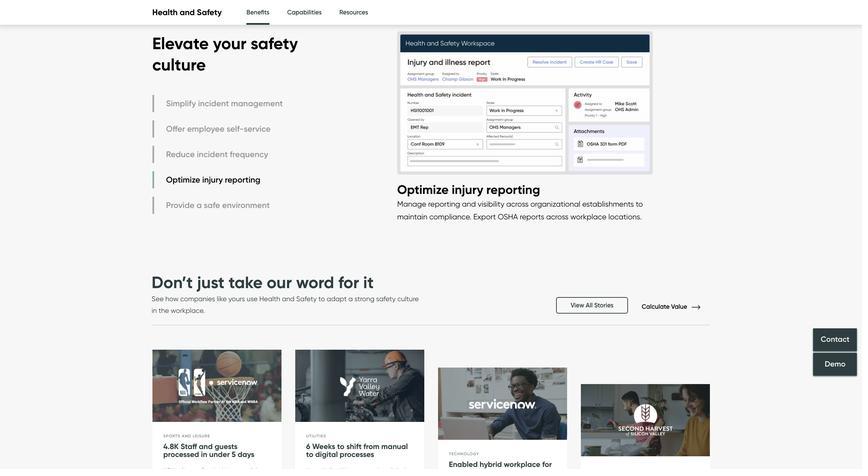 Task type: locate. For each thing, give the bounding box(es) containing it.
compliance.
[[429, 212, 472, 221]]

for
[[338, 272, 359, 293]]

incident for simplify
[[198, 98, 229, 108]]

0 vertical spatial safety
[[197, 7, 222, 17]]

in left the
[[152, 307, 157, 315]]

incident up optimize injury reporting
[[197, 149, 228, 159]]

across up osha
[[506, 200, 529, 209]]

a inside the don't just take our word for it see how companies like yours use health and safety to adapt a strong safety culture in the workplace.
[[349, 295, 353, 303]]

in left under
[[201, 450, 207, 460]]

1 horizontal spatial in
[[201, 450, 207, 460]]

elevate your safety culture
[[152, 33, 298, 75]]

offer
[[166, 124, 185, 134]]

reporting
[[225, 175, 260, 185], [486, 182, 540, 197], [428, 200, 460, 209]]

adapt
[[327, 295, 347, 303]]

0 horizontal spatial optimize
[[166, 175, 200, 185]]

0 vertical spatial across
[[506, 200, 529, 209]]

in inside the 4.8k staff and guests processed in under 5 days
[[201, 450, 207, 460]]

and up elevate
[[180, 7, 195, 17]]

0 horizontal spatial injury
[[202, 175, 223, 185]]

0 vertical spatial incident
[[198, 98, 229, 108]]

optimize for optimize injury reporting manage reporting and visibility across organizational establishments to maintain compliance. export osha reports across workplace locations.
[[397, 182, 449, 197]]

reports
[[520, 212, 544, 221]]

optimize
[[166, 175, 200, 185], [397, 182, 449, 197]]

contact link
[[813, 329, 857, 351]]

simplify
[[166, 98, 196, 108]]

reporting for optimize injury reporting manage reporting and visibility across organizational establishments to maintain compliance. export osha reports across workplace locations.
[[486, 182, 540, 197]]

service
[[244, 124, 271, 134]]

provide
[[166, 200, 195, 210]]

reporting up the compliance.
[[428, 200, 460, 209]]

from
[[364, 442, 380, 452]]

0 horizontal spatial culture
[[152, 54, 206, 75]]

1 vertical spatial a
[[349, 295, 353, 303]]

reporting up visibility
[[486, 182, 540, 197]]

reduce incident frequency link
[[152, 146, 285, 163]]

6 weeks to shift from manual to digital processes
[[306, 442, 408, 460]]

safety down benefits link
[[251, 33, 298, 54]]

1 horizontal spatial health
[[259, 295, 280, 303]]

incident for reduce
[[197, 149, 228, 159]]

1 horizontal spatial safety
[[296, 295, 317, 303]]

2 horizontal spatial reporting
[[486, 182, 540, 197]]

and inside the don't just take our word for it see how companies like yours use health and safety to adapt a strong safety culture in the workplace.
[[282, 295, 295, 303]]

optimize inside optimize injury reporting manage reporting and visibility across organizational establishments to maintain compliance. export osha reports across workplace locations.
[[397, 182, 449, 197]]

health and safety
[[152, 7, 222, 17]]

0 horizontal spatial safety
[[251, 33, 298, 54]]

optimize for optimize injury reporting
[[166, 175, 200, 185]]

and right the staff
[[199, 442, 213, 452]]

to left shift
[[337, 442, 345, 452]]

see
[[152, 295, 164, 303]]

1 vertical spatial safety
[[296, 295, 317, 303]]

calculate value
[[642, 303, 689, 311]]

1 horizontal spatial across
[[546, 212, 569, 221]]

management
[[231, 98, 283, 108]]

1 horizontal spatial safety
[[376, 295, 396, 303]]

to left digital
[[306, 450, 313, 460]]

1 vertical spatial health
[[259, 295, 280, 303]]

health
[[152, 7, 178, 17], [259, 295, 280, 303]]

safety
[[251, 33, 298, 54], [376, 295, 396, 303]]

6
[[306, 442, 310, 452]]

optimize injury reporting link
[[152, 171, 285, 188]]

optimize up manage
[[397, 182, 449, 197]]

in inside the don't just take our word for it see how companies like yours use health and safety to adapt a strong safety culture in the workplace.
[[152, 307, 157, 315]]

1 horizontal spatial optimize
[[397, 182, 449, 197]]

injury up visibility
[[452, 182, 483, 197]]

0 horizontal spatial in
[[152, 307, 157, 315]]

reporting up environment
[[225, 175, 260, 185]]

like
[[217, 295, 227, 303]]

a
[[197, 200, 202, 210], [349, 295, 353, 303]]

calculate value link
[[642, 303, 711, 311]]

across down "organizational" on the right top
[[546, 212, 569, 221]]

optimize down reduce
[[166, 175, 200, 185]]

staff
[[181, 442, 197, 452]]

1 horizontal spatial a
[[349, 295, 353, 303]]

a left strong
[[349, 295, 353, 303]]

1 vertical spatial culture
[[397, 295, 419, 303]]

days
[[238, 450, 254, 460]]

a left safe
[[197, 200, 202, 210]]

yours
[[228, 295, 245, 303]]

using digital tools to help solve hunger image
[[581, 384, 710, 457]]

resources
[[339, 9, 368, 16]]

to inside the don't just take our word for it see how companies like yours use health and safety to adapt a strong safety culture in the workplace.
[[319, 295, 325, 303]]

0 vertical spatial culture
[[152, 54, 206, 75]]

0 horizontal spatial a
[[197, 200, 202, 210]]

0 vertical spatial a
[[197, 200, 202, 210]]

to left adapt at the left of the page
[[319, 295, 325, 303]]

organizational
[[531, 200, 580, 209]]

demo
[[825, 360, 846, 369]]

1 horizontal spatial injury
[[452, 182, 483, 197]]

injury up safe
[[202, 175, 223, 185]]

1 vertical spatial across
[[546, 212, 569, 221]]

manage
[[397, 200, 426, 209]]

1 horizontal spatial culture
[[397, 295, 419, 303]]

health inside the don't just take our word for it see how companies like yours use health and safety to adapt a strong safety culture in the workplace.
[[259, 295, 280, 303]]

culture
[[152, 54, 206, 75], [397, 295, 419, 303]]

just
[[197, 272, 225, 293]]

safety right strong
[[376, 295, 396, 303]]

and inside optimize injury reporting manage reporting and visibility across organizational establishments to maintain compliance. export osha reports across workplace locations.
[[462, 200, 476, 209]]

1 vertical spatial incident
[[197, 149, 228, 159]]

safety inside the don't just take our word for it see how companies like yours use health and safety to adapt a strong safety culture in the workplace.
[[296, 295, 317, 303]]

and down our
[[282, 295, 295, 303]]

and up export
[[462, 200, 476, 209]]

your
[[213, 33, 247, 54]]

0 vertical spatial safety
[[251, 33, 298, 54]]

strong
[[355, 295, 375, 303]]

0 horizontal spatial health
[[152, 7, 178, 17]]

0 vertical spatial health
[[152, 7, 178, 17]]

in
[[152, 307, 157, 315], [201, 450, 207, 460]]

injury
[[202, 175, 223, 185], [452, 182, 483, 197]]

to
[[636, 200, 643, 209], [319, 295, 325, 303], [337, 442, 345, 452], [306, 450, 313, 460]]

1 vertical spatial in
[[201, 450, 207, 460]]

injury for optimize injury reporting manage reporting and visibility across organizational establishments to maintain compliance. export osha reports across workplace locations.
[[452, 182, 483, 197]]

incident up offer employee self-service at the top
[[198, 98, 229, 108]]

environment
[[222, 200, 270, 210]]

and
[[180, 7, 195, 17], [462, 200, 476, 209], [282, 295, 295, 303], [199, 442, 213, 452]]

workplace
[[571, 212, 607, 221]]

benefits link
[[247, 0, 269, 27]]

1 vertical spatial safety
[[376, 295, 396, 303]]

self-
[[227, 124, 244, 134]]

to up the 'locations.'
[[636, 200, 643, 209]]

across
[[506, 200, 529, 209], [546, 212, 569, 221]]

0 vertical spatial in
[[152, 307, 157, 315]]

injury inside optimize injury reporting manage reporting and visibility across organizational establishments to maintain compliance. export osha reports across workplace locations.
[[452, 182, 483, 197]]

osha
[[498, 212, 518, 221]]

safety
[[197, 7, 222, 17], [296, 295, 317, 303]]

0 horizontal spatial reporting
[[225, 175, 260, 185]]



Task type: vqa. For each thing, say whether or not it's contained in the screenshot.
Account
no



Task type: describe. For each thing, give the bounding box(es) containing it.
how
[[165, 295, 179, 303]]

word
[[296, 272, 334, 293]]

reduce incident frequency
[[166, 149, 268, 159]]

processes
[[340, 450, 374, 460]]

employee
[[187, 124, 225, 134]]

offer employee self-service link
[[152, 120, 285, 138]]

capabilities link
[[287, 0, 322, 25]]

view
[[571, 302, 584, 309]]

5
[[232, 450, 236, 460]]

establishments
[[582, 200, 634, 209]]

culture inside "elevate your safety culture"
[[152, 54, 206, 75]]

workplace.
[[171, 307, 205, 315]]

stories
[[594, 302, 614, 309]]

provide a safe environment
[[166, 200, 270, 210]]

under
[[209, 450, 230, 460]]

frequency
[[230, 149, 268, 159]]

safety inside "elevate your safety culture"
[[251, 33, 298, 54]]

enabling a hybrid workplace at servicenow image
[[438, 368, 567, 441]]

0 horizontal spatial across
[[506, 200, 529, 209]]

optimize injury reporting manage reporting and visibility across organizational establishments to maintain compliance. export osha reports across workplace locations.
[[397, 182, 643, 221]]

0 horizontal spatial safety
[[197, 7, 222, 17]]

simplify incident management link
[[152, 95, 285, 112]]

and inside the 4.8k staff and guests processed in under 5 days
[[199, 442, 213, 452]]

calculate
[[642, 303, 670, 311]]

culture inside the don't just take our word for it see how companies like yours use health and safety to adapt a strong safety culture in the workplace.
[[397, 295, 419, 303]]

4.8k staff and guests processed in under 5 days
[[163, 442, 254, 460]]

weeks
[[312, 442, 335, 452]]

to inside optimize injury reporting manage reporting and visibility across organizational establishments to maintain compliance. export osha reports across workplace locations.
[[636, 200, 643, 209]]

reduce
[[166, 149, 195, 159]]

elevate
[[152, 33, 209, 54]]

locations.
[[609, 212, 642, 221]]

reporting for optimize injury reporting
[[225, 175, 260, 185]]

safe
[[204, 200, 220, 210]]

maintain
[[397, 212, 428, 221]]

the
[[159, 307, 169, 315]]

it
[[363, 272, 374, 293]]

visibility
[[478, 200, 504, 209]]

delivering a unified experience at yarra valley water image
[[295, 350, 424, 423]]

offer employee self-service
[[166, 124, 271, 134]]

benefits
[[247, 9, 269, 16]]

1 horizontal spatial reporting
[[428, 200, 460, 209]]

don't
[[152, 272, 193, 293]]

take
[[229, 272, 263, 293]]

guests
[[215, 442, 238, 452]]

4.8k
[[163, 442, 179, 452]]

all
[[586, 302, 593, 309]]

view all stories
[[571, 302, 614, 309]]

injury for optimize injury reporting
[[202, 175, 223, 185]]

export
[[473, 212, 496, 221]]

safety inside the don't just take our word for it see how companies like yours use health and safety to adapt a strong safety culture in the workplace.
[[376, 295, 396, 303]]

processed
[[163, 450, 199, 460]]

simplify incident management
[[166, 98, 283, 108]]

manual
[[381, 442, 408, 452]]

capabilities
[[287, 9, 322, 16]]

demo link
[[813, 353, 857, 376]]

2022 nba all-star fans celebrate safely with servicenow image
[[152, 350, 281, 423]]

don't just take our word for it see how companies like yours use health and safety to adapt a strong safety culture in the workplace.
[[152, 272, 419, 315]]

digital
[[315, 450, 338, 460]]

stay compliant when your report injuries or illness image
[[397, 24, 653, 182]]

companies
[[180, 295, 215, 303]]

optimize injury reporting
[[166, 175, 260, 185]]

value
[[671, 303, 687, 311]]

our
[[267, 272, 292, 293]]

use
[[247, 295, 258, 303]]

provide a safe environment link
[[152, 197, 285, 214]]

shift
[[346, 442, 362, 452]]

contact
[[821, 335, 850, 344]]

resources link
[[339, 0, 368, 25]]

view all stories link
[[556, 297, 628, 314]]



